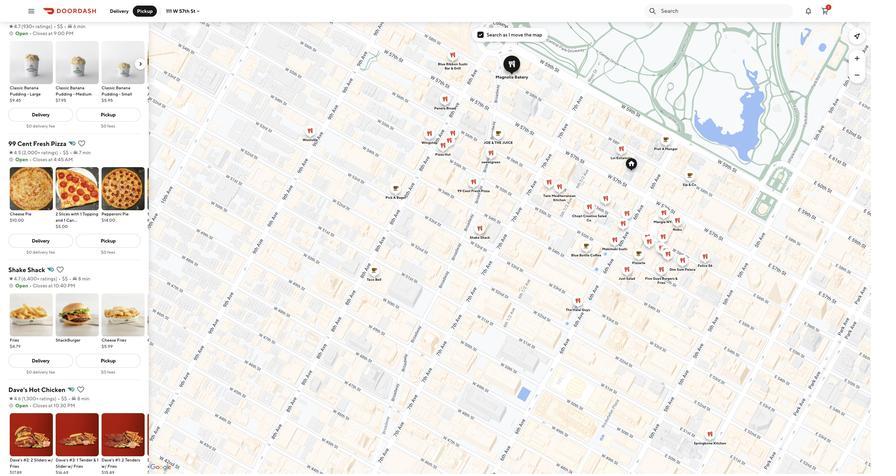 Task type: locate. For each thing, give the bounding box(es) containing it.
classic inside classic mini cupcake assortment - 12 count $24.00
[[148, 85, 161, 90]]

delivery
[[33, 124, 48, 129], [33, 250, 48, 255], [33, 370, 48, 375]]

0 vertical spatial average rating of 4.7 out of 5 element
[[8, 23, 21, 30]]

bar
[[445, 66, 450, 70], [445, 66, 450, 70]]

banana up medium
[[70, 85, 85, 90]]

$0 fees for 99 cent fresh pizza
[[101, 250, 115, 255]]

2 vertical spatial pickup link
[[76, 354, 141, 368]]

springbone
[[694, 442, 713, 446], [694, 442, 713, 446]]

1 $0 delivery fee from the top
[[26, 124, 55, 129]]

2 classic from the left
[[56, 85, 69, 90]]

$0 fees
[[101, 124, 115, 129], [101, 250, 115, 255], [101, 370, 115, 375]]

2 average rating of 4.7 out of 5 element from the top
[[8, 276, 21, 283]]

sliders
[[34, 458, 47, 463]]

pie for cheese pie $10.00
[[25, 212, 32, 217]]

3 - from the left
[[119, 92, 121, 97]]

3 closes from the top
[[33, 283, 47, 289]]

fees down $5.99
[[107, 370, 115, 375]]

open down 6,400+
[[15, 283, 28, 289]]

w
[[173, 8, 178, 14]]

) up 10:40
[[56, 276, 57, 282]]

2 vertical spatial $0 fees
[[101, 370, 115, 375]]

cheese down cheese pie image
[[10, 212, 24, 217]]

at left 10:30
[[48, 403, 53, 409]]

delivery for • closes at 9:00 pm
[[32, 112, 50, 118]]

8 min
[[78, 276, 90, 282], [77, 396, 90, 402]]

4.7 left 6,400+
[[14, 276, 21, 282]]

0 vertical spatial with
[[71, 212, 79, 217]]

$10.00 down half
[[148, 224, 162, 229]]

4 - from the left
[[171, 92, 173, 97]]

2 at from the top
[[48, 157, 53, 163]]

pudding inside classic banana pudding - small $5.95
[[102, 92, 118, 97]]

pie inside cheese pie $10.00
[[25, 212, 32, 217]]

click to add this store to your saved list image for dave's hot chicken
[[77, 386, 85, 394]]

$0 delivery fee up ( 6,400+ ratings ) in the left of the page
[[26, 250, 55, 255]]

fee for 99 cent fresh pizza
[[49, 250, 55, 255]]

0 vertical spatial fee
[[49, 124, 55, 129]]

click to add this store to your saved list image for 99 cent fresh pizza
[[78, 140, 86, 148]]

pie right pepperoni
[[123, 212, 129, 217]]

w/ right sliders
[[48, 458, 53, 463]]

chopt
[[572, 214, 583, 218], [572, 214, 583, 218]]

2 4.7 from the top
[[14, 276, 21, 282]]

2 inside dave's #2:     2 sliders w/ fries
[[31, 458, 33, 463]]

pm for shake shack
[[68, 283, 75, 289]]

dave's #4: 1 slider with fries button
[[148, 414, 191, 475]]

dave's inside dave's #2:     2 sliders w/ fries
[[10, 458, 22, 463]]

grill
[[454, 66, 461, 70], [454, 66, 461, 70]]

fee up ( 6,400+ ratings ) in the left of the page
[[49, 250, 55, 255]]

1 right the #3:
[[77, 458, 78, 463]]

0 vertical spatial $10.00
[[10, 218, 24, 223]]

loi estiatorio
[[611, 156, 632, 160], [611, 156, 632, 160]]

w/ right dave's #3: 1 tender & 1 slider w/ fries
[[102, 464, 107, 469]]

pm for dave's hot chicken
[[67, 403, 75, 409]]

$0 up 6,400+
[[26, 250, 32, 255]]

1 horizontal spatial banana
[[70, 85, 85, 90]]

pickup link down $5.95 at the left top of the page
[[76, 108, 141, 122]]

• $$ up 10:40
[[59, 276, 68, 282]]

pizza
[[51, 140, 66, 148], [435, 152, 444, 157], [435, 152, 444, 157], [481, 189, 490, 193], [481, 189, 490, 193]]

2 $0 fees from the top
[[101, 250, 115, 255]]

pickup button
[[133, 5, 157, 17]]

pie inside 18" cheese pie with half topping $10.00
[[170, 212, 176, 217]]

1 classic from the left
[[10, 85, 23, 90]]

pickup link for 99 cent fresh pizza
[[76, 234, 141, 248]]

classic up $5.95 at the left top of the page
[[102, 85, 115, 90]]

2 horizontal spatial cheese
[[154, 212, 169, 217]]

2 inside dave's #1:     2 tenders w/ fries
[[122, 458, 124, 463]]

1 button
[[819, 4, 833, 18]]

0 vertical spatial click to add this store to your saved list image
[[78, 140, 86, 148]]

99
[[8, 140, 16, 148], [458, 189, 462, 193], [458, 189, 462, 193]]

0 vertical spatial 8 min
[[78, 276, 90, 282]]

$10.00 down cheese pie image
[[10, 218, 24, 223]]

0 vertical spatial delivery link
[[8, 108, 73, 122]]

3 $0 delivery fee from the top
[[26, 370, 55, 375]]

3 pudding from the left
[[102, 92, 118, 97]]

banana inside 'classic banana pudding - large $9.45'
[[24, 85, 39, 90]]

• $$
[[54, 24, 63, 29], [59, 150, 69, 156], [59, 276, 68, 282], [58, 396, 67, 402]]

hut
[[445, 152, 451, 157], [445, 152, 451, 157]]

1 vertical spatial $0 fees
[[101, 250, 115, 255]]

fees
[[107, 124, 115, 129], [107, 250, 115, 255], [107, 370, 115, 375]]

- left 12
[[171, 92, 173, 97]]

1 horizontal spatial $10.00
[[148, 224, 162, 229]]

$0 for delivery link associated with shack
[[26, 370, 32, 375]]

1 at from the top
[[48, 31, 53, 36]]

blue bottle coffee
[[571, 253, 602, 258], [571, 253, 602, 258]]

2 vertical spatial pm
[[67, 403, 75, 409]]

0 vertical spatial 8
[[78, 276, 81, 282]]

click to add this store to your saved list image
[[78, 140, 86, 148], [77, 386, 85, 394]]

shackburger image
[[56, 294, 99, 337]]

pickup inside button
[[137, 8, 153, 14]]

2 right #2:
[[31, 458, 33, 463]]

fee for shake shack
[[49, 370, 55, 375]]

$$ up am
[[63, 150, 69, 156]]

w/ inside dave's #1:     2 tenders w/ fries
[[102, 464, 107, 469]]

2 - from the left
[[73, 92, 75, 97]]

w/ for dave's #1:     2 tenders w/ fries
[[102, 464, 107, 469]]

average rating of 4.7 out of 5 element left 930+
[[8, 23, 21, 30]]

burgers
[[662, 277, 675, 281], [662, 277, 675, 281]]

1 - from the left
[[27, 92, 29, 97]]

fries inside dave's #3: 1 tender & 1 slider w/ fries
[[74, 464, 83, 469]]

2 fee from the top
[[49, 250, 55, 255]]

( up open • closes at 10:40 pm
[[21, 276, 23, 282]]

pickup
[[137, 8, 153, 14], [101, 112, 116, 118], [101, 238, 116, 244], [101, 358, 116, 364]]

$0 fees down $5.99
[[101, 370, 115, 375]]

1 horizontal spatial pudding
[[56, 92, 72, 97]]

2 vertical spatial $0 delivery fee
[[26, 370, 55, 375]]

111 w 57th st button
[[166, 8, 201, 14]]

cheese fries image
[[102, 294, 145, 337]]

3 fee from the top
[[49, 370, 55, 375]]

delivery link up dave's hot chicken at bottom left
[[8, 354, 73, 368]]

0 horizontal spatial 2
[[31, 458, 33, 463]]

$0 down $14.00
[[101, 250, 107, 255]]

1 horizontal spatial cheese
[[102, 338, 116, 343]]

$$ for shake shack
[[62, 276, 68, 282]]

2 vertical spatial fees
[[107, 370, 115, 375]]

2 right #1: at the bottom
[[122, 458, 124, 463]]

2 pickup link from the top
[[76, 234, 141, 248]]

pudding up $7.95
[[56, 92, 72, 97]]

1 horizontal spatial 2
[[56, 212, 58, 217]]

five guys burgers & fries
[[645, 277, 678, 285], [645, 277, 678, 285]]

slider inside dave's #4: 1 slider with fries
[[171, 458, 182, 463]]

banana inside classic banana pudding - medium $7.95
[[70, 85, 85, 90]]

cheese right 18" at the top of the page
[[154, 212, 169, 217]]

fresh
[[33, 140, 50, 148], [471, 189, 481, 193], [471, 189, 481, 193]]

$0 fees down $5.95 at the left top of the page
[[101, 124, 115, 129]]

2 closes from the top
[[33, 157, 47, 163]]

$0 down $5.95 at the left top of the page
[[101, 124, 107, 129]]

1 vertical spatial average rating of 4.7 out of 5 element
[[8, 276, 21, 283]]

1 vertical spatial 8 min
[[77, 396, 90, 402]]

blue
[[438, 62, 446, 66], [438, 62, 446, 66], [571, 253, 579, 258], [571, 253, 579, 258]]

click to add this store to your saved list image right the 'chicken'
[[77, 386, 85, 394]]

dave's #3: 1 tender & 1 slider w/ fries
[[56, 458, 99, 469]]

classic inside classic banana pudding - medium $7.95
[[56, 85, 69, 90]]

open down '4.6'
[[15, 403, 28, 409]]

cheese inside cheese pie $10.00
[[10, 212, 24, 217]]

w/ inside dave's #2:     2 sliders w/ fries
[[48, 458, 53, 463]]

open down 4.5
[[15, 157, 28, 163]]

0 vertical spatial fees
[[107, 124, 115, 129]]

1 vertical spatial fees
[[107, 250, 115, 255]]

8 min for shake shack
[[78, 276, 90, 282]]

classic up assortment
[[148, 85, 161, 90]]

$0 down $5.99
[[101, 370, 107, 375]]

3 open from the top
[[15, 283, 28, 289]]

delivery button
[[106, 5, 133, 17]]

fees down $14.00
[[107, 250, 115, 255]]

4.7
[[14, 24, 21, 29], [14, 276, 21, 282]]

1 horizontal spatial pie
[[123, 212, 129, 217]]

pickup link down $14.00
[[76, 234, 141, 248]]

with inside 2 slices with 1 topping and 1 can drink/water
[[71, 212, 79, 217]]

$0
[[26, 124, 32, 129], [101, 124, 107, 129], [26, 250, 32, 255], [101, 250, 107, 255], [26, 370, 32, 375], [101, 370, 107, 375]]

4 closes from the top
[[33, 403, 47, 409]]

dave's #1:     2 tenders w/ fries image
[[102, 414, 145, 457]]

pudding for $7.95
[[56, 92, 72, 97]]

pie down cheese pie image
[[25, 212, 32, 217]]

0 vertical spatial topping
[[83, 212, 98, 217]]

1 vertical spatial $0 delivery fee
[[26, 250, 55, 255]]

tender
[[79, 458, 93, 463]]

drink/water
[[56, 224, 80, 229]]

felice 56
[[698, 264, 713, 268], [698, 264, 713, 268]]

mediterranean
[[552, 194, 576, 198], [552, 194, 576, 198]]

banana for large
[[24, 85, 39, 90]]

1 $0 fees from the top
[[101, 124, 115, 129]]

dave's up '4.6'
[[8, 387, 28, 394]]

delivery for • closes at 4:45 am
[[32, 238, 50, 244]]

at left '4:45' at left top
[[48, 157, 53, 163]]

Search as I move the map checkbox
[[478, 32, 484, 38]]

) up 10:30
[[55, 396, 56, 402]]

) for 99 cent fresh pizza
[[56, 150, 58, 156]]

) for dave's hot chicken
[[55, 396, 56, 402]]

taco bell
[[367, 278, 382, 282], [367, 278, 382, 282]]

with inside dave's #4: 1 slider with fries
[[148, 464, 156, 469]]

a
[[662, 147, 665, 151], [662, 147, 665, 151], [393, 196, 396, 200], [393, 196, 396, 200]]

2 horizontal spatial 2
[[122, 458, 124, 463]]

slider inside dave's #3: 1 tender & 1 slider w/ fries
[[56, 464, 67, 469]]

delivery link for shack
[[8, 354, 73, 368]]

1 vertical spatial delivery
[[33, 250, 48, 255]]

4.7 left 930+
[[14, 24, 21, 29]]

dave's inside dave's #4: 1 slider with fries
[[148, 458, 160, 463]]

0 horizontal spatial slider
[[56, 464, 67, 469]]

- left medium
[[73, 92, 75, 97]]

0 vertical spatial $0 fees
[[101, 124, 115, 129]]

4 at from the top
[[48, 403, 53, 409]]

pm right 10:30
[[67, 403, 75, 409]]

4 open from the top
[[15, 403, 28, 409]]

1 vertical spatial slider
[[56, 464, 67, 469]]

9:00
[[54, 31, 65, 36]]

banana up large
[[24, 85, 39, 90]]

open
[[15, 31, 28, 36], [15, 157, 28, 163], [15, 283, 28, 289], [15, 403, 28, 409]]

pret
[[654, 147, 661, 151], [654, 147, 661, 151]]

1 horizontal spatial with
[[148, 464, 156, 469]]

3 classic from the left
[[102, 85, 115, 90]]

banana inside classic banana pudding - small $5.95
[[116, 85, 130, 90]]

2 delivery link from the top
[[8, 234, 73, 248]]

pickup link down $5.99
[[76, 354, 141, 368]]

6,400+
[[23, 276, 40, 282]]

classic for classic banana pudding - large $9.45
[[10, 85, 23, 90]]

pickup for 8 min
[[101, 358, 116, 364]]

classic inside classic banana pudding - small $5.95
[[102, 85, 115, 90]]

fries inside dave's #2:     2 sliders w/ fries
[[10, 464, 19, 469]]

pm down "6" on the top left of the page
[[66, 31, 74, 36]]

topping left pepperoni
[[83, 212, 98, 217]]

map region
[[137, 0, 872, 475]]

pm
[[66, 31, 74, 36], [68, 283, 75, 289], [67, 403, 75, 409]]

fries inside dave's #4: 1 slider with fries
[[157, 464, 166, 469]]

3 delivery from the top
[[33, 370, 48, 375]]

2 fees from the top
[[107, 250, 115, 255]]

0 horizontal spatial topping
[[83, 212, 98, 217]]

3 pie from the left
[[170, 212, 176, 217]]

cheese inside cheese fries $5.99
[[102, 338, 116, 343]]

just salad
[[619, 277, 636, 281], [619, 277, 636, 281]]

1 vertical spatial fee
[[49, 250, 55, 255]]

2 pie from the left
[[123, 212, 129, 217]]

sip
[[683, 183, 688, 187], [683, 183, 688, 187]]

pudding up $5.95 at the left top of the page
[[102, 92, 118, 97]]

$0 for pickup link for 99 cent fresh pizza
[[101, 250, 107, 255]]

- left 'small'
[[119, 92, 121, 97]]

0 horizontal spatial with
[[71, 212, 79, 217]]

2 inside 2 slices with 1 topping and 1 can drink/water
[[56, 212, 58, 217]]

1 vertical spatial 8
[[77, 396, 80, 402]]

2 horizontal spatial pudding
[[102, 92, 118, 97]]

1 horizontal spatial topping
[[156, 218, 172, 223]]

pie inside pepperoni pie $14.00
[[123, 212, 129, 217]]

closes down ( 930+ ratings )
[[33, 31, 47, 36]]

3 fees from the top
[[107, 370, 115, 375]]

delivery
[[110, 8, 129, 14], [32, 112, 50, 118], [32, 238, 50, 244], [32, 358, 50, 364]]

classic banana pudding - large image
[[10, 41, 53, 84]]

dave's up 'powered by google' image
[[148, 458, 160, 463]]

2 horizontal spatial pie
[[170, 212, 176, 217]]

3 $0 fees from the top
[[101, 370, 115, 375]]

2 delivery from the top
[[33, 250, 48, 255]]

1 vertical spatial click to add this store to your saved list image
[[77, 386, 85, 394]]

sum
[[677, 268, 684, 272], [677, 268, 684, 272]]

pickup down $5.99
[[101, 358, 116, 364]]

1 vertical spatial pickup link
[[76, 234, 141, 248]]

pm right 10:40
[[68, 283, 75, 289]]

0 horizontal spatial banana
[[24, 85, 39, 90]]

dave's for dave's hot chicken
[[8, 387, 28, 394]]

1 vertical spatial pm
[[68, 283, 75, 289]]

2 pudding from the left
[[56, 92, 72, 97]]

dave's inside dave's #3: 1 tender & 1 slider w/ fries
[[56, 458, 68, 463]]

0 horizontal spatial pie
[[25, 212, 32, 217]]

salad
[[598, 214, 607, 218], [598, 214, 607, 218], [627, 277, 636, 281], [627, 277, 636, 281]]

mangia
[[654, 220, 666, 224], [654, 220, 666, 224]]

- left large
[[27, 92, 29, 97]]

topping
[[83, 212, 98, 217], [156, 218, 172, 223]]

classic for classic mini cupcake assortment - 12 count $24.00
[[148, 85, 161, 90]]

pepperoni pie image
[[102, 167, 145, 211]]

3 banana from the left
[[116, 85, 130, 90]]

kitchen
[[553, 198, 566, 202], [553, 198, 566, 202], [714, 442, 727, 446], [714, 442, 727, 446]]

open for 99
[[15, 157, 28, 163]]

2 open from the top
[[15, 157, 28, 163]]

banana up 'small'
[[116, 85, 130, 90]]

1 average rating of 4.7 out of 5 element from the top
[[8, 23, 21, 30]]

at left 10:40
[[48, 283, 53, 289]]

0 vertical spatial delivery
[[33, 124, 48, 129]]

bread
[[446, 106, 456, 110], [446, 106, 456, 110]]

- inside classic banana pudding - small $5.95
[[119, 92, 121, 97]]

dave's inside dave's #1:     2 tenders w/ fries
[[102, 458, 114, 463]]

$0 for shake shack's pickup link
[[101, 370, 107, 375]]

1 vertical spatial with
[[148, 464, 156, 469]]

1 pudding from the left
[[10, 92, 26, 97]]

delivery link down large
[[8, 108, 73, 122]]

closes down ( 2,000+ ratings )
[[33, 157, 47, 163]]

open down 930+
[[15, 31, 28, 36]]

3 delivery link from the top
[[8, 354, 73, 368]]

cheeseburger
[[148, 338, 175, 343]]

) up '4:45' at left top
[[56, 150, 58, 156]]

open for dave's
[[15, 403, 28, 409]]

3 at from the top
[[48, 283, 53, 289]]

1 right tender
[[97, 458, 99, 463]]

pie left the with
[[170, 212, 176, 217]]

$$ up 10:40
[[62, 276, 68, 282]]

0 horizontal spatial pudding
[[10, 92, 26, 97]]

0 horizontal spatial cheese
[[10, 212, 24, 217]]

slider
[[171, 458, 182, 463], [56, 464, 67, 469]]

pizza hut
[[435, 152, 451, 157], [435, 152, 451, 157]]

closes down ( 1,300+ ratings )
[[33, 403, 47, 409]]

( for 99
[[22, 150, 23, 156]]

ratings up open • closes at 10:30 pm
[[40, 396, 55, 402]]

( right 4.5
[[22, 150, 23, 156]]

pudding up the $9.45
[[10, 92, 26, 97]]

at for cent
[[48, 157, 53, 163]]

1 right and at the top left of the page
[[64, 218, 65, 223]]

fees down $5.95 at the left top of the page
[[107, 124, 115, 129]]

delivery link down the $5.00
[[8, 234, 73, 248]]

zoom in image
[[854, 54, 862, 63]]

8
[[78, 276, 81, 282], [77, 396, 80, 402]]

2 vertical spatial delivery link
[[8, 354, 73, 368]]

dave's left #1: at the bottom
[[102, 458, 114, 463]]

1 pie from the left
[[25, 212, 32, 217]]

3 pickup link from the top
[[76, 354, 141, 368]]

halal
[[573, 308, 581, 312], [573, 308, 581, 312]]

0 vertical spatial pickup link
[[76, 108, 141, 122]]

five
[[645, 277, 652, 281], [645, 277, 652, 281]]

2 horizontal spatial banana
[[116, 85, 130, 90]]

1 vertical spatial $10.00
[[148, 224, 162, 229]]

1 horizontal spatial slider
[[171, 458, 182, 463]]

1 open from the top
[[15, 31, 28, 36]]

w/ down the #3:
[[68, 464, 73, 469]]

dim sum palace
[[670, 268, 696, 272], [670, 268, 696, 272]]

ratings up open • closes at 4:45 am
[[41, 150, 56, 156]]

fries inside fries $4.79
[[10, 338, 19, 343]]

- inside classic mini cupcake assortment - 12 count $24.00
[[171, 92, 173, 97]]

2
[[56, 212, 58, 217], [31, 458, 33, 463], [122, 458, 124, 463]]

0 horizontal spatial $10.00
[[10, 218, 24, 223]]

classic up $7.95
[[56, 85, 69, 90]]

4.7 for open • closes at 9:00 pm
[[14, 24, 21, 29]]

average rating of 4.7 out of 5 element for open • closes at 10:40 pm
[[8, 276, 21, 283]]

delivery up dave's hot chicken at bottom left
[[33, 370, 48, 375]]

1 vertical spatial topping
[[156, 218, 172, 223]]

1 vertical spatial 4.7
[[14, 276, 21, 282]]

• $$ up am
[[59, 150, 69, 156]]

&
[[451, 66, 453, 70], [451, 66, 453, 70], [492, 141, 494, 145], [492, 141, 494, 145], [689, 183, 691, 187], [689, 183, 691, 187], [676, 277, 678, 281], [676, 277, 678, 281], [93, 458, 96, 463]]

topping inside 18" cheese pie with half topping $10.00
[[156, 218, 172, 223]]

classic banana pudding - small image
[[102, 41, 145, 84]]

2 $0 delivery fee from the top
[[26, 250, 55, 255]]

dave's left #2:
[[10, 458, 22, 463]]

4 classic from the left
[[148, 85, 161, 90]]

2 vertical spatial delivery
[[33, 370, 48, 375]]

1 vertical spatial delivery link
[[8, 234, 73, 248]]

taim
[[543, 194, 551, 198], [543, 194, 551, 198]]

pudding inside 'classic banana pudding - large $9.45'
[[10, 92, 26, 97]]

pickup down $5.95 at the left top of the page
[[101, 112, 116, 118]]

sweetgreen
[[482, 160, 501, 164], [482, 160, 501, 164]]

closes down ( 6,400+ ratings ) in the left of the page
[[33, 283, 47, 289]]

1 banana from the left
[[24, 85, 39, 90]]

( right '4.6'
[[22, 396, 23, 402]]

open • closes at 4:45 am
[[15, 157, 73, 163]]

$0 for third pickup link from the bottom
[[101, 124, 107, 129]]

at
[[48, 31, 53, 36], [48, 157, 53, 163], [48, 283, 53, 289], [48, 403, 53, 409]]

0 vertical spatial slider
[[171, 458, 182, 463]]

large
[[30, 92, 41, 97]]

99 cent fresh pizza
[[8, 140, 66, 148], [458, 189, 490, 193], [458, 189, 490, 193]]

0 vertical spatial $0 delivery fee
[[26, 124, 55, 129]]

pudding inside classic banana pudding - medium $7.95
[[56, 92, 72, 97]]

1,300+
[[23, 396, 39, 402]]

0 horizontal spatial w/
[[48, 458, 53, 463]]

2 banana from the left
[[70, 85, 85, 90]]

- inside 'classic banana pudding - large $9.45'
[[27, 92, 29, 97]]

average rating of 4.5 out of 5 element
[[8, 149, 21, 156]]

$0 fees down $14.00
[[101, 250, 115, 255]]

2 horizontal spatial w/
[[102, 464, 107, 469]]

• $$ for 99 cent fresh pizza
[[59, 150, 69, 156]]

fees for 99 cent fresh pizza
[[107, 250, 115, 255]]

dave's for dave's #2:     2 sliders w/ fries
[[10, 458, 22, 463]]

at left 9:00 on the left top
[[48, 31, 53, 36]]

makimaki
[[602, 247, 618, 251], [602, 247, 618, 251]]

pickup link
[[76, 108, 141, 122], [76, 234, 141, 248], [76, 354, 141, 368]]

1 horizontal spatial w/
[[68, 464, 73, 469]]

$10.00 inside cheese pie $10.00
[[10, 218, 24, 223]]

fee up ( 2,000+ ratings )
[[49, 124, 55, 129]]

$0 fees for shake shack
[[101, 370, 115, 375]]

shack
[[480, 236, 490, 240], [480, 236, 490, 240], [27, 267, 45, 274]]

pickup left 111
[[137, 8, 153, 14]]

$0 up hot
[[26, 370, 32, 375]]

0 vertical spatial 4.7
[[14, 24, 21, 29]]

classic inside 'classic banana pudding - large $9.45'
[[10, 85, 23, 90]]

cheese fries $5.99
[[102, 338, 126, 349]]

$10.00
[[10, 218, 24, 223], [148, 224, 162, 229]]

banana for medium
[[70, 85, 85, 90]]

• $$ for shake shack
[[59, 276, 68, 282]]

classic banana pudding - large $9.45
[[10, 85, 41, 103]]

mangia nyc
[[654, 220, 674, 224], [654, 220, 674, 224]]

( for shake
[[21, 276, 23, 282]]

average rating of 4.7 out of 5 element left 6,400+
[[8, 276, 21, 283]]

2 vertical spatial fee
[[49, 370, 55, 375]]

classic banana pudding - small $5.95
[[102, 85, 132, 103]]

$0 up the 2,000+
[[26, 124, 32, 129]]

notification bell image
[[805, 7, 813, 15]]

average rating of 4.7 out of 5 element
[[8, 23, 21, 30], [8, 276, 21, 283]]

• $$ up 10:30
[[58, 396, 67, 402]]

1 4.7 from the top
[[14, 24, 21, 29]]

$$ up 10:30
[[61, 396, 67, 402]]

1 delivery from the top
[[33, 124, 48, 129]]

half
[[148, 218, 156, 223]]

& inside dave's #3: 1 tender & 1 slider w/ fries
[[93, 458, 96, 463]]

juice
[[502, 141, 513, 145], [502, 141, 513, 145]]

pickup down $14.00
[[101, 238, 116, 244]]

- inside classic banana pudding - medium $7.95
[[73, 92, 75, 97]]

delivery up ( 2,000+ ratings )
[[33, 124, 48, 129]]

open menu image
[[27, 7, 35, 15]]



Task type: describe. For each thing, give the bounding box(es) containing it.
1 delivery link from the top
[[8, 108, 73, 122]]

assortment
[[148, 92, 170, 97]]

dave's hot chicken
[[8, 387, 65, 394]]

shackburger
[[56, 338, 80, 343]]

pickup for 7 min
[[101, 238, 116, 244]]

dave's #2:     2 sliders w/ fries image
[[10, 414, 53, 457]]

zoom out image
[[854, 71, 862, 79]]

#4:
[[161, 458, 168, 463]]

pie for pepperoni pie $14.00
[[123, 212, 129, 217]]

111
[[166, 8, 172, 14]]

dave's for dave's #3: 1 tender & 1 slider w/ fries
[[56, 458, 68, 463]]

18" cheese pie with half topping $10.00
[[148, 212, 187, 229]]

2 slices with 1 topping and 1 can drink/water
[[56, 212, 98, 229]]

dave's #1:     2 tenders w/ fries
[[102, 458, 140, 469]]

delivery for • closes at 10:40 pm
[[32, 358, 50, 364]]

$$ up 9:00 on the left top
[[57, 24, 63, 29]]

average rating of 4.6 out of 5 element
[[8, 396, 21, 403]]

dave's #3: 1 tender & 1 slider w/ fries button
[[56, 414, 99, 475]]

10:40
[[54, 283, 67, 289]]

dave's #3: 1 tender & 1 slider w/ fries image
[[56, 414, 99, 457]]

2 for dave's #1:     2 tenders w/ fries
[[122, 458, 124, 463]]

slices
[[59, 212, 70, 217]]

#1:
[[115, 458, 121, 463]]

click to add this store to your saved list image
[[56, 266, 64, 274]]

pudding for $9.45
[[10, 92, 26, 97]]

open • closes at 9:00 pm
[[15, 31, 74, 36]]

• $$ up 9:00 on the left top
[[54, 24, 63, 29]]

cupcake
[[171, 85, 189, 90]]

classic for classic banana pudding - medium $7.95
[[56, 85, 69, 90]]

st
[[191, 8, 196, 14]]

delivery link for cent
[[8, 234, 73, 248]]

at for shack
[[48, 283, 53, 289]]

ratings up open • closes at 9:00 pm
[[36, 24, 51, 29]]

#3:
[[69, 458, 76, 463]]

6
[[73, 24, 76, 29]]

( for dave's
[[22, 396, 23, 402]]

2,000+
[[23, 150, 40, 156]]

ratings for shack
[[40, 276, 56, 282]]

min for shake shack
[[82, 276, 90, 282]]

( 930+ ratings )
[[21, 24, 52, 29]]

$14.00
[[102, 218, 115, 223]]

cheeseburger button
[[148, 294, 191, 344]]

6 min
[[73, 24, 86, 29]]

the
[[525, 32, 532, 38]]

fries inside dave's #1:     2 tenders w/ fries
[[108, 464, 117, 469]]

dave's #2:     2 sliders w/ fries button
[[10, 414, 53, 475]]

) for shake shack
[[56, 276, 57, 282]]

open for shake
[[15, 283, 28, 289]]

classic mini cupcake assortment - 12 count $24.00
[[148, 85, 191, 103]]

1 closes from the top
[[33, 31, 47, 36]]

fries $4.79
[[10, 338, 21, 349]]

8 min for dave's hot chicken
[[77, 396, 90, 402]]

pickup for 6 min
[[101, 112, 116, 118]]

hot
[[29, 387, 40, 394]]

count
[[178, 92, 191, 97]]

classic banana pudding - medium image
[[56, 41, 99, 84]]

fries image
[[10, 294, 53, 337]]

2 slices with 1 topping and 1 can drink/water image
[[56, 167, 99, 211]]

fries inside cheese fries $5.99
[[117, 338, 126, 343]]

delivery for shack
[[33, 370, 48, 375]]

( up open • closes at 9:00 pm
[[21, 24, 23, 29]]

pickup link for shake shack
[[76, 354, 141, 368]]

8 for dave's hot chicken
[[77, 396, 80, 402]]

( 1,300+ ratings )
[[22, 396, 56, 402]]

• $$ for dave's hot chicken
[[58, 396, 67, 402]]

1 fees from the top
[[107, 124, 115, 129]]

) up open • closes at 9:00 pm
[[51, 24, 52, 29]]

am
[[65, 157, 73, 163]]

4.5
[[14, 150, 21, 156]]

18"
[[148, 212, 153, 217]]

ratings for hot
[[40, 396, 55, 402]]

map
[[533, 32, 543, 38]]

1 right notification bell image
[[829, 5, 830, 9]]

search as i move the map
[[487, 32, 543, 38]]

1 fee from the top
[[49, 124, 55, 129]]

w/ for dave's #2:     2 sliders w/ fries
[[48, 458, 53, 463]]

min for 99 cent fresh pizza
[[83, 150, 91, 156]]

open • closes at 10:30 pm
[[15, 403, 75, 409]]

delivery for cent
[[33, 250, 48, 255]]

$7.95
[[56, 98, 66, 103]]

8 for shake shack
[[78, 276, 81, 282]]

4:45
[[54, 157, 64, 163]]

small
[[122, 92, 132, 97]]

$10.00 inside 18" cheese pie with half topping $10.00
[[148, 224, 162, 229]]

4.6
[[14, 396, 21, 402]]

classic banana pudding - medium $7.95
[[56, 85, 92, 103]]

0 vertical spatial pm
[[66, 31, 74, 36]]

$5.99
[[102, 344, 113, 349]]

open • closes at 10:40 pm
[[15, 283, 75, 289]]

$$ for 99 cent fresh pizza
[[63, 150, 69, 156]]

cheese for cheese fries $5.99
[[102, 338, 116, 343]]

pudding for $5.95
[[102, 92, 118, 97]]

chicken
[[41, 387, 65, 394]]

57th
[[179, 8, 190, 14]]

closes for hot
[[33, 403, 47, 409]]

4.7 for open • closes at 10:40 pm
[[14, 276, 21, 282]]

$24.00
[[148, 98, 162, 103]]

7 min
[[79, 150, 91, 156]]

shackburger button
[[56, 294, 99, 344]]

0 items, open order cart image
[[822, 7, 830, 15]]

cheese pie $10.00
[[10, 212, 32, 223]]

dave's #4: 1 slider with fries
[[148, 458, 182, 469]]

$4.79
[[10, 344, 21, 349]]

7
[[79, 150, 82, 156]]

dave's for dave's #4: 1 slider with fries
[[148, 458, 160, 463]]

$$ for dave's hot chicken
[[61, 396, 67, 402]]

can
[[66, 218, 74, 223]]

cheese for cheese pie $10.00
[[10, 212, 24, 217]]

w/ inside dave's #3: 1 tender & 1 slider w/ fries
[[68, 464, 73, 469]]

dave's #2:     2 sliders w/ fries
[[10, 458, 53, 469]]

2 for dave's #2:     2 sliders w/ fries
[[31, 458, 33, 463]]

classic for classic banana pudding - small $5.95
[[102, 85, 115, 90]]

( 2,000+ ratings )
[[22, 150, 58, 156]]

fees for shake shack
[[107, 370, 115, 375]]

$5.00
[[56, 224, 68, 229]]

- for large
[[27, 92, 29, 97]]

#2:
[[23, 458, 30, 463]]

move
[[511, 32, 524, 38]]

as
[[503, 32, 508, 38]]

medium
[[76, 92, 92, 97]]

1 inside dave's #4: 1 slider with fries
[[169, 458, 170, 463]]

closes for shack
[[33, 283, 47, 289]]

and
[[56, 218, 63, 223]]

pepperoni pie $14.00
[[102, 212, 129, 223]]

- for medium
[[73, 92, 75, 97]]

powered by google image
[[151, 465, 171, 472]]

i
[[509, 32, 510, 38]]

1 right slices on the left of page
[[80, 212, 82, 217]]

ratings for cent
[[41, 150, 56, 156]]

tenders
[[125, 458, 140, 463]]

10:30
[[54, 403, 66, 409]]

dave's #1:     2 tenders w/ fries button
[[102, 414, 145, 475]]

with
[[177, 212, 187, 217]]

next image
[[138, 61, 143, 67]]

12
[[173, 92, 178, 97]]

min for dave's hot chicken
[[81, 396, 90, 402]]

111 w 57th st
[[166, 8, 196, 14]]

$0 delivery fee for cent
[[26, 250, 55, 255]]

- for small
[[119, 92, 121, 97]]

$0 for first delivery link from the top
[[26, 124, 32, 129]]

at for hot
[[48, 403, 53, 409]]

average rating of 4.7 out of 5 element for open • closes at 9:00 pm
[[8, 23, 21, 30]]

topping inside 2 slices with 1 topping and 1 can drink/water
[[83, 212, 98, 217]]

cheese pie image
[[10, 167, 53, 211]]

banana for small
[[116, 85, 130, 90]]

( 6,400+ ratings )
[[21, 276, 57, 282]]

$9.45
[[10, 98, 21, 103]]

Store search: begin typing to search for stores available on DoorDash text field
[[662, 7, 790, 15]]

930+
[[23, 24, 35, 29]]

pepperoni
[[102, 212, 122, 217]]

dave's for dave's #1:     2 tenders w/ fries
[[102, 458, 114, 463]]

$0 for cent's delivery link
[[26, 250, 32, 255]]

1 pickup link from the top
[[76, 108, 141, 122]]

$5.95
[[102, 98, 113, 103]]

delivery inside button
[[110, 8, 129, 14]]

mini
[[162, 85, 170, 90]]

recenter the map image
[[854, 32, 862, 40]]

search
[[487, 32, 502, 38]]

closes for cent
[[33, 157, 47, 163]]

$0 delivery fee for shack
[[26, 370, 55, 375]]

cheese inside 18" cheese pie with half topping $10.00
[[154, 212, 169, 217]]



Task type: vqa. For each thing, say whether or not it's contained in the screenshot.
2nd Closes
yes



